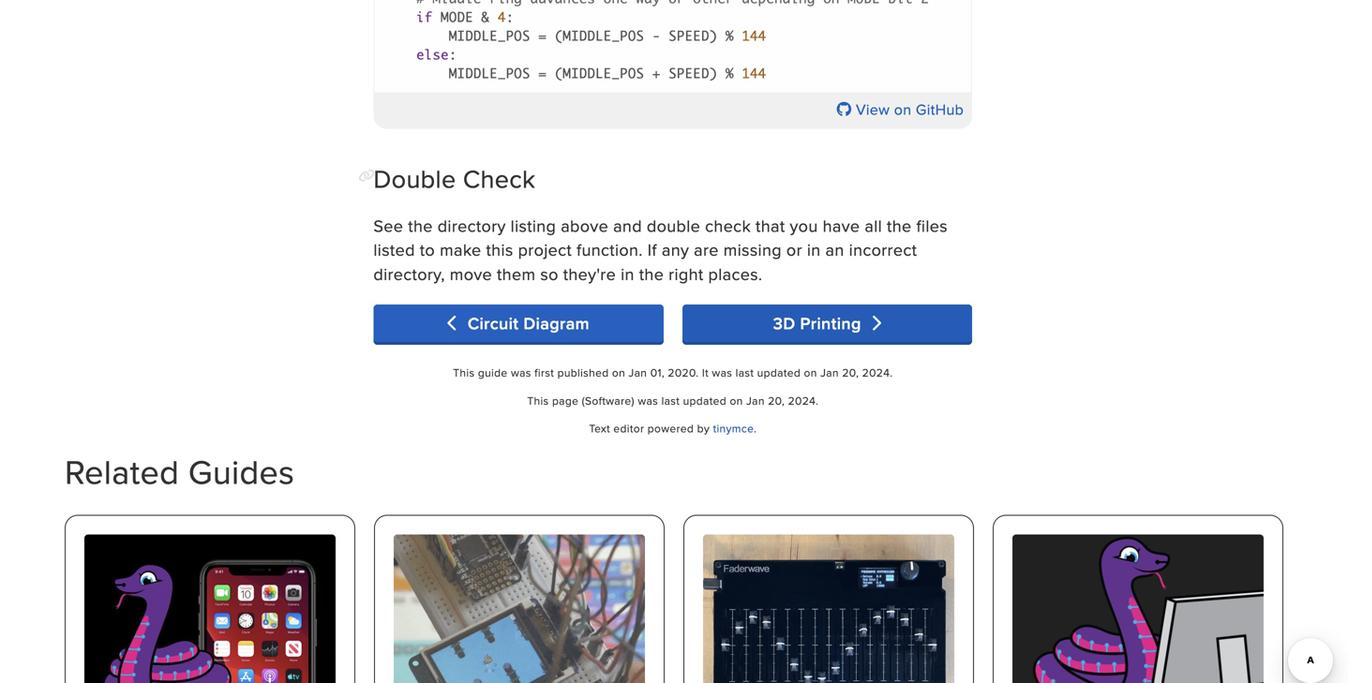 Task type: locate. For each thing, give the bounding box(es) containing it.
1 vertical spatial speed)
[[669, 65, 718, 81]]

in down function.
[[621, 262, 635, 286]]

1 speed) from the top
[[669, 27, 718, 44]]

on right view at top right
[[894, 98, 912, 120]]

published
[[557, 365, 609, 381]]

check
[[705, 214, 751, 238]]

2 = from the top
[[538, 65, 547, 81]]

0 horizontal spatial jan
[[629, 365, 647, 381]]

the
[[408, 214, 433, 238], [887, 214, 912, 238], [639, 262, 664, 286]]

2 speed) from the top
[[669, 65, 718, 81]]

: middle_pos = (middle_pos - speed) % 144 else
[[384, 9, 766, 63]]

: right & on the top left of page
[[506, 9, 514, 25]]

was
[[511, 365, 531, 381], [712, 365, 732, 381], [638, 393, 658, 409]]

above
[[561, 214, 609, 238]]

updated
[[757, 365, 801, 381], [683, 393, 727, 409]]

: inside : middle_pos = (middle_pos - speed) % 144 else
[[506, 9, 514, 25]]

= up the : middle_pos = (middle_pos + speed) % 144 at top
[[538, 27, 547, 44]]

1 vertical spatial updated
[[683, 393, 727, 409]]

1 = from the top
[[538, 27, 547, 44]]

view
[[856, 98, 890, 120]]

% inside : middle_pos = (middle_pos - speed) % 144 else
[[726, 27, 734, 44]]

1 horizontal spatial last
[[736, 365, 754, 381]]

this left guide
[[453, 365, 475, 381]]

= inside the : middle_pos = (middle_pos + speed) % 144
[[538, 65, 547, 81]]

incorrect
[[849, 238, 917, 262]]

1 vertical spatial %
[[726, 65, 734, 81]]

0 horizontal spatial in
[[621, 262, 635, 286]]

0 horizontal spatial this
[[453, 365, 475, 381]]

: down mode
[[449, 46, 457, 63]]

(middle_pos inside the : middle_pos = (middle_pos + speed) % 144
[[555, 65, 644, 81]]

link image
[[359, 169, 375, 182]]

are
[[694, 238, 719, 262]]

1 vertical spatial 144
[[742, 65, 766, 81]]

144 inside the : middle_pos = (middle_pos + speed) % 144
[[742, 65, 766, 81]]

1 vertical spatial :
[[449, 46, 457, 63]]

move
[[450, 262, 492, 286]]

= for +
[[538, 65, 547, 81]]

see
[[374, 214, 403, 238]]

% right + at the top of page
[[726, 65, 734, 81]]

=
[[538, 27, 547, 44], [538, 65, 547, 81]]

+
[[652, 65, 661, 81]]

they're
[[563, 262, 616, 286]]

1 middle_pos from the top
[[449, 27, 530, 44]]

jan up the .
[[746, 393, 765, 409]]

2 horizontal spatial was
[[712, 365, 732, 381]]

: for : middle_pos = (middle_pos - speed) % 144 else
[[506, 9, 514, 25]]

1 vertical spatial middle_pos
[[449, 65, 530, 81]]

the up the to
[[408, 214, 433, 238]]

was right it
[[712, 365, 732, 381]]

1 vertical spatial last
[[662, 393, 680, 409]]

printing
[[800, 311, 861, 336]]

0 vertical spatial 20,
[[842, 365, 859, 381]]

.
[[754, 420, 757, 436]]

0 vertical spatial 144
[[742, 27, 766, 44]]

last right it
[[736, 365, 754, 381]]

on
[[894, 98, 912, 120], [612, 365, 625, 381], [804, 365, 817, 381], [730, 393, 743, 409]]

function.
[[577, 238, 643, 262]]

0 horizontal spatial the
[[408, 214, 433, 238]]

(middle_pos up the : middle_pos = (middle_pos + speed) % 144 at top
[[555, 27, 644, 44]]

if
[[416, 9, 433, 25]]

last
[[736, 365, 754, 381], [662, 393, 680, 409]]

middle_pos
[[449, 27, 530, 44], [449, 65, 530, 81]]

if
[[648, 238, 657, 262]]

last up powered
[[662, 393, 680, 409]]

updated down it
[[683, 393, 727, 409]]

2 (middle_pos from the top
[[555, 65, 644, 81]]

them
[[497, 262, 536, 286]]

1 vertical spatial this
[[527, 393, 549, 409]]

0 horizontal spatial 20,
[[768, 393, 785, 409]]

3d
[[773, 311, 795, 336]]

% right - on the top of page
[[726, 27, 734, 44]]

jan left 01,
[[629, 365, 647, 381]]

or
[[787, 238, 802, 262]]

2 horizontal spatial the
[[887, 214, 912, 238]]

2 144 from the top
[[742, 65, 766, 81]]

this for this guide was first published on jan 01, 2020. it was last updated on jan 20, 2024.
[[453, 365, 475, 381]]

speed) right + at the top of page
[[669, 65, 718, 81]]

jan down the 3d printing link
[[821, 365, 839, 381]]

1 horizontal spatial 2024.
[[862, 365, 893, 381]]

was left first
[[511, 365, 531, 381]]

1 horizontal spatial updated
[[757, 365, 801, 381]]

listed
[[374, 238, 415, 262]]

(middle_pos
[[555, 27, 644, 44], [555, 65, 644, 81]]

directory,
[[374, 262, 445, 286]]

you
[[790, 214, 818, 238]]

1 horizontal spatial in
[[807, 238, 821, 262]]

0 vertical spatial middle_pos
[[449, 27, 530, 44]]

on up (software)
[[612, 365, 625, 381]]

: inside the : middle_pos = (middle_pos + speed) % 144
[[449, 46, 457, 63]]

code element element
[[374, 0, 972, 129]]

speed) for -
[[669, 27, 718, 44]]

20,
[[842, 365, 859, 381], [768, 393, 785, 409]]

:
[[506, 9, 514, 25], [449, 46, 457, 63]]

double
[[374, 161, 456, 197]]

0 vertical spatial 2024.
[[862, 365, 893, 381]]

% for : middle_pos = (middle_pos + speed) % 144
[[726, 65, 734, 81]]

144 inside : middle_pos = (middle_pos - speed) % 144 else
[[742, 27, 766, 44]]

1 (middle_pos from the top
[[555, 27, 644, 44]]

the down "if"
[[639, 262, 664, 286]]

0 horizontal spatial updated
[[683, 393, 727, 409]]

on up "tinymce" link in the bottom right of the page
[[730, 393, 743, 409]]

view on github link
[[837, 98, 964, 120]]

circuit
[[468, 311, 519, 336]]

directory
[[438, 214, 506, 238]]

in
[[807, 238, 821, 262], [621, 262, 635, 286]]

1 horizontal spatial 20,
[[842, 365, 859, 381]]

(middle_pos down : middle_pos = (middle_pos - speed) % 144 else
[[555, 65, 644, 81]]

2024. down 3d printing
[[788, 393, 819, 409]]

0 vertical spatial updated
[[757, 365, 801, 381]]

= down : middle_pos = (middle_pos - speed) % 144 else
[[538, 65, 547, 81]]

was down 01,
[[638, 393, 658, 409]]

: for : middle_pos = (middle_pos + speed) % 144
[[449, 46, 457, 63]]

this
[[453, 365, 475, 381], [527, 393, 549, 409]]

0 vertical spatial this
[[453, 365, 475, 381]]

1 vertical spatial 2024.
[[788, 393, 819, 409]]

20, down the 3d
[[768, 393, 785, 409]]

the right all at the top of the page
[[887, 214, 912, 238]]

% inside the : middle_pos = (middle_pos + speed) % 144
[[726, 65, 734, 81]]

this page (software) was last updated on jan 20, 2024.
[[527, 393, 819, 409]]

(middle_pos for +
[[555, 65, 644, 81]]

guide
[[478, 365, 508, 381]]

2024.
[[862, 365, 893, 381], [788, 393, 819, 409]]

20, down printing
[[842, 365, 859, 381]]

01,
[[650, 365, 665, 381]]

1 vertical spatial =
[[538, 65, 547, 81]]

1 horizontal spatial this
[[527, 393, 549, 409]]

0 horizontal spatial last
[[662, 393, 680, 409]]

1 vertical spatial (middle_pos
[[555, 65, 644, 81]]

0 vertical spatial %
[[726, 27, 734, 44]]

1 horizontal spatial :
[[506, 9, 514, 25]]

0 horizontal spatial :
[[449, 46, 457, 63]]

an
[[826, 238, 844, 262]]

page content region
[[359, 0, 972, 448], [359, 0, 972, 286]]

speed)
[[669, 27, 718, 44], [669, 65, 718, 81]]

speed) right - on the top of page
[[669, 27, 718, 44]]

4
[[498, 9, 506, 25]]

this left page
[[527, 393, 549, 409]]

2 % from the top
[[726, 65, 734, 81]]

speed) inside the : middle_pos = (middle_pos + speed) % 144
[[669, 65, 718, 81]]

1 vertical spatial 20,
[[768, 393, 785, 409]]

esenciales para circuitpython image
[[1013, 535, 1264, 683]]

3d printing
[[773, 311, 866, 336]]

in right "or"
[[807, 238, 821, 262]]

1 144 from the top
[[742, 27, 766, 44]]

2 middle_pos from the top
[[449, 65, 530, 81]]

0 vertical spatial (middle_pos
[[555, 27, 644, 44]]

missing
[[724, 238, 782, 262]]

middle_pos inside the : middle_pos = (middle_pos + speed) % 144
[[449, 65, 530, 81]]

if mode & 4
[[416, 9, 506, 25]]

%
[[726, 27, 734, 44], [726, 65, 734, 81]]

see the directory listing above and double check that you have all the files listed to make this project function. if any are missing or in an incorrect directory, move them so they're in the right places.
[[374, 214, 948, 286]]

0 vertical spatial speed)
[[669, 27, 718, 44]]

files
[[916, 214, 948, 238]]

circuit diagram link
[[374, 305, 664, 342]]

jan
[[629, 365, 647, 381], [821, 365, 839, 381], [746, 393, 765, 409]]

program circuitpython usb devices with iphone & ipad image
[[84, 535, 336, 683]]

any
[[662, 238, 689, 262]]

(middle_pos inside : middle_pos = (middle_pos - speed) % 144 else
[[555, 27, 644, 44]]

speed) inside : middle_pos = (middle_pos - speed) % 144 else
[[669, 27, 718, 44]]

0 vertical spatial =
[[538, 27, 547, 44]]

: middle_pos = (middle_pos + speed) % 144
[[384, 46, 766, 81]]

updated down the 3d
[[757, 365, 801, 381]]

= inside : middle_pos = (middle_pos - speed) % 144 else
[[538, 27, 547, 44]]

text editor powered by tinymce .
[[589, 420, 757, 436]]

144 for : middle_pos = (middle_pos + speed) % 144
[[742, 65, 766, 81]]

1 % from the top
[[726, 27, 734, 44]]

middle_pos for : middle_pos = (middle_pos - speed) % 144 else
[[449, 27, 530, 44]]

chevron right image
[[866, 315, 882, 332]]

144
[[742, 27, 766, 44], [742, 65, 766, 81]]

middle_pos inside : middle_pos = (middle_pos - speed) % 144 else
[[449, 27, 530, 44]]

2024. down chevron right icon
[[862, 365, 893, 381]]

0 vertical spatial :
[[506, 9, 514, 25]]



Task type: describe. For each thing, give the bounding box(es) containing it.
diagram
[[524, 311, 590, 336]]

to
[[420, 238, 435, 262]]

so
[[540, 262, 559, 286]]

mode
[[441, 9, 473, 25]]

(middle_pos for -
[[555, 27, 644, 44]]

make
[[440, 238, 481, 262]]

editor
[[614, 420, 644, 436]]

right
[[669, 262, 704, 286]]

by
[[697, 420, 710, 436]]

(software)
[[582, 393, 635, 409]]

double check
[[374, 161, 536, 197]]

on down 3d printing
[[804, 365, 817, 381]]

% for : middle_pos = (middle_pos - speed) % 144 else
[[726, 27, 734, 44]]

this for this page (software) was last updated on jan 20, 2024.
[[527, 393, 549, 409]]

circuit diagram
[[463, 311, 590, 336]]

places.
[[708, 262, 763, 286]]

related guides
[[65, 448, 295, 496]]

0 horizontal spatial was
[[511, 365, 531, 381]]

github
[[916, 98, 964, 120]]

this
[[486, 238, 513, 262]]

project
[[518, 238, 572, 262]]

else
[[416, 46, 449, 63]]

it
[[702, 365, 709, 381]]

-
[[652, 27, 661, 44]]

1 horizontal spatial was
[[638, 393, 658, 409]]

listing
[[511, 214, 556, 238]]

= for -
[[538, 27, 547, 44]]

text
[[589, 420, 610, 436]]

related
[[65, 448, 179, 496]]

chevron left image
[[447, 315, 463, 332]]

1 horizontal spatial the
[[639, 262, 664, 286]]

0 vertical spatial last
[[736, 365, 754, 381]]

first
[[535, 365, 554, 381]]

page
[[552, 393, 579, 409]]

&
[[482, 9, 490, 25]]

tinymce link
[[713, 420, 754, 436]]

speed) for +
[[669, 65, 718, 81]]

3d printing link
[[682, 305, 972, 342]]

2 horizontal spatial jan
[[821, 365, 839, 381]]

tinymce
[[713, 420, 754, 436]]

144 for : middle_pos = (middle_pos - speed) % 144 else
[[742, 27, 766, 44]]

guides
[[188, 448, 295, 496]]

2020.
[[668, 365, 699, 381]]

1 horizontal spatial jan
[[746, 393, 765, 409]]

on inside code element element
[[894, 98, 912, 120]]

powered
[[648, 420, 694, 436]]

all
[[865, 214, 882, 238]]

middle_pos for : middle_pos = (middle_pos + speed) % 144
[[449, 65, 530, 81]]

view on github
[[852, 98, 964, 120]]

this guide was first published on jan 01, 2020. it was last updated on jan 20, 2024.
[[453, 365, 893, 381]]

0 horizontal spatial 2024.
[[788, 393, 819, 409]]

that
[[756, 214, 785, 238]]

github image
[[837, 102, 852, 117]]

have
[[823, 214, 860, 238]]

black synthesizer with 16 faders image
[[703, 535, 954, 683]]

check
[[463, 161, 536, 197]]

and
[[613, 214, 642, 238]]

double
[[647, 214, 701, 238]]



Task type: vqa. For each thing, say whether or not it's contained in the screenshot.
Added!
no



